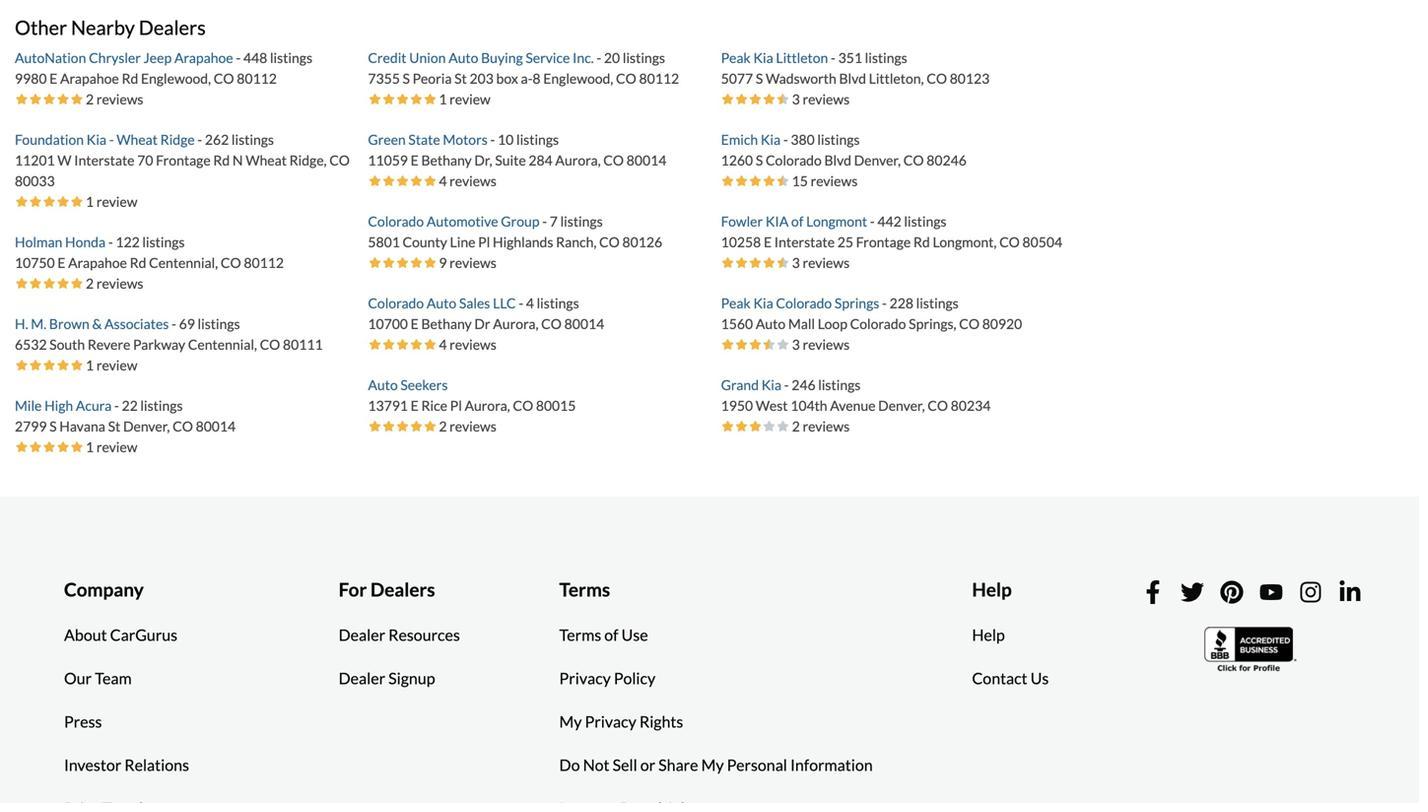 Task type: locate. For each thing, give the bounding box(es) containing it.
2 for 10750
[[86, 275, 94, 292]]

3 3 reviews from the top
[[792, 336, 850, 353]]

reviews down dr
[[450, 336, 497, 353]]

seekers
[[401, 376, 448, 393]]

0 vertical spatial of
[[791, 213, 804, 229]]

1 vertical spatial denver,
[[878, 397, 925, 414]]

review
[[450, 90, 491, 107], [96, 193, 137, 210], [96, 357, 137, 373], [96, 438, 137, 455]]

interstate for -
[[74, 152, 135, 168]]

auto up 13791
[[368, 376, 398, 393]]

rd left n
[[213, 152, 230, 168]]

colorado auto sales llc link
[[368, 294, 519, 311]]

0 horizontal spatial st
[[108, 418, 121, 434]]

bethany down colorado auto sales llc link
[[421, 315, 472, 332]]

grand
[[721, 376, 759, 393]]

2 dealer from the top
[[339, 669, 385, 688]]

springs,
[[909, 315, 957, 332]]

1 terms from the top
[[559, 578, 610, 601]]

ridge,
[[289, 152, 327, 168]]

englewood, down 'inc.' at the top of page
[[543, 70, 613, 87]]

- left "69"
[[172, 315, 176, 332]]

kia for wadsworth
[[753, 49, 773, 66]]

69
[[179, 315, 195, 332]]

peak up 1560
[[721, 294, 751, 311]]

2 vertical spatial 3 reviews
[[792, 336, 850, 353]]

1 horizontal spatial englewood,
[[543, 70, 613, 87]]

0 vertical spatial star half image
[[776, 92, 790, 106]]

listings
[[270, 49, 312, 66], [623, 49, 665, 66], [865, 49, 908, 66], [232, 131, 274, 148], [516, 131, 559, 148], [818, 131, 860, 148], [560, 213, 603, 229], [904, 213, 947, 229], [142, 233, 185, 250], [537, 294, 579, 311], [916, 294, 959, 311], [198, 315, 240, 332], [818, 376, 861, 393], [140, 397, 183, 414]]

1 3 reviews from the top
[[792, 90, 850, 107]]

3
[[792, 90, 800, 107], [792, 254, 800, 271], [792, 336, 800, 353]]

star image
[[29, 92, 42, 106], [42, 92, 56, 106], [70, 92, 84, 106], [382, 92, 396, 106], [409, 92, 423, 106], [423, 92, 437, 106], [721, 92, 735, 106], [763, 92, 776, 106], [776, 92, 790, 106], [368, 174, 382, 188], [423, 174, 437, 188], [735, 174, 749, 188], [749, 174, 763, 188], [776, 174, 790, 188], [29, 194, 42, 208], [382, 256, 396, 269], [396, 256, 409, 269], [409, 256, 423, 269], [423, 256, 437, 269], [721, 256, 735, 269], [763, 256, 776, 269], [29, 276, 42, 290], [56, 276, 70, 290], [382, 337, 396, 351], [396, 337, 409, 351], [423, 337, 437, 351], [721, 337, 735, 351], [749, 337, 763, 351], [776, 337, 790, 351], [42, 358, 56, 372], [70, 358, 84, 372], [763, 419, 776, 433], [776, 419, 790, 433], [42, 440, 56, 454], [56, 440, 70, 454], [70, 440, 84, 454]]

investor relations link
[[49, 743, 204, 787]]

colorado down the springs
[[850, 315, 906, 332]]

frontage for ridge
[[156, 152, 211, 168]]

bethany for auto
[[421, 315, 472, 332]]

2 down rice
[[439, 418, 447, 434]]

1 review for peoria
[[439, 90, 491, 107]]

2 help from the top
[[972, 625, 1005, 644]]

2 vertical spatial 3
[[792, 336, 800, 353]]

e down state
[[411, 152, 419, 168]]

0 horizontal spatial 80014
[[196, 418, 236, 434]]

1 vertical spatial aurora,
[[493, 315, 539, 332]]

mile high acura link
[[15, 397, 114, 414]]

0 vertical spatial st
[[454, 70, 467, 87]]

listings right 22
[[140, 397, 183, 414]]

terms for terms of use
[[559, 625, 601, 644]]

0 vertical spatial dealer
[[339, 625, 385, 644]]

signup
[[389, 669, 435, 688]]

dealer down for at the left of page
[[339, 625, 385, 644]]

review down 2799 s havana st denver, co 80014
[[96, 438, 137, 455]]

1 vertical spatial interstate
[[775, 233, 835, 250]]

0 horizontal spatial dealers
[[139, 16, 206, 39]]

1 down the revere
[[86, 357, 94, 373]]

4 reviews down dr
[[439, 336, 497, 353]]

0 vertical spatial star half image
[[776, 174, 790, 188]]

1 vertical spatial bethany
[[421, 315, 472, 332]]

longmont
[[806, 213, 867, 229]]

group
[[501, 213, 540, 229]]

0 vertical spatial centennial,
[[149, 254, 218, 271]]

denver, for st
[[123, 418, 170, 434]]

1 horizontal spatial of
[[791, 213, 804, 229]]

3 reviews for wadsworth
[[792, 90, 850, 107]]

4 reviews for dr
[[439, 336, 497, 353]]

help up help link
[[972, 578, 1012, 601]]

about cargurus
[[64, 625, 178, 644]]

1 vertical spatial st
[[108, 418, 121, 434]]

2 peak from the top
[[721, 294, 751, 311]]

2 up foundation kia - wheat ridge link
[[86, 90, 94, 107]]

st down mile high acura - 22 listings
[[108, 418, 121, 434]]

dealers up dealer resources at the bottom left
[[371, 578, 435, 601]]

0 vertical spatial dealers
[[139, 16, 206, 39]]

reviews down 104th
[[803, 418, 850, 434]]

0 vertical spatial wheat
[[117, 131, 158, 148]]

2 for 9980
[[86, 90, 94, 107]]

associates
[[105, 315, 169, 332]]

1 review down 2799 s havana st denver, co 80014
[[86, 438, 137, 455]]

company
[[64, 578, 144, 601]]

reviews down 25
[[803, 254, 850, 271]]

2 3 from the top
[[792, 254, 800, 271]]

1 4 reviews from the top
[[439, 172, 497, 189]]

motors
[[443, 131, 488, 148]]

1 vertical spatial pl
[[450, 397, 462, 414]]

1 dealer from the top
[[339, 625, 385, 644]]

listings up 1260 s colorado blvd denver, co 80246
[[818, 131, 860, 148]]

1 peak from the top
[[721, 49, 751, 66]]

1 horizontal spatial dealers
[[371, 578, 435, 601]]

foundation kia - wheat ridge - 262 listings
[[15, 131, 274, 148]]

20
[[604, 49, 620, 66]]

about cargurus link
[[49, 613, 192, 657]]

1 vertical spatial dealer
[[339, 669, 385, 688]]

0 vertical spatial frontage
[[156, 152, 211, 168]]

1 vertical spatial of
[[604, 625, 619, 644]]

0 vertical spatial pl
[[478, 233, 490, 250]]

auto left 'sales'
[[427, 294, 457, 311]]

4
[[439, 172, 447, 189], [526, 294, 534, 311], [439, 336, 447, 353]]

frontage for -
[[856, 233, 911, 250]]

1 vertical spatial terms
[[559, 625, 601, 644]]

do
[[559, 755, 580, 775]]

1 for revere
[[86, 357, 94, 373]]

2 for 1950
[[792, 418, 800, 434]]

1 vertical spatial 4
[[526, 294, 534, 311]]

0 vertical spatial terms
[[559, 578, 610, 601]]

1 horizontal spatial wheat
[[246, 152, 287, 168]]

2 vertical spatial aurora,
[[465, 397, 510, 414]]

e left rice
[[411, 397, 419, 414]]

2 bethany from the top
[[421, 315, 472, 332]]

- left 351 in the right top of the page
[[831, 49, 836, 66]]

county
[[403, 233, 447, 250]]

s for wadsworth
[[756, 70, 763, 87]]

0 vertical spatial 3 reviews
[[792, 90, 850, 107]]

peoria
[[413, 70, 452, 87]]

star half image down kia
[[776, 256, 790, 269]]

denver, right avenue
[[878, 397, 925, 414]]

kia for 104th
[[762, 376, 782, 393]]

2 reviews down 10750 e arapahoe rd centennial, co 80112
[[86, 275, 143, 292]]

1 review for interstate
[[86, 193, 137, 210]]

kia
[[766, 213, 789, 229]]

interstate inside 11201 w interstate 70 frontage rd n wheat ridge, co 80033
[[74, 152, 135, 168]]

aurora, for 80015
[[465, 397, 510, 414]]

4 right llc
[[526, 294, 534, 311]]

kia right emich
[[761, 131, 781, 148]]

1 down peoria
[[439, 90, 447, 107]]

0 vertical spatial blvd
[[839, 70, 866, 87]]

green
[[368, 131, 406, 148]]

2 vertical spatial 80014
[[196, 418, 236, 434]]

review for havana
[[96, 438, 137, 455]]

do not sell or share my personal information link
[[545, 743, 888, 787]]

arapahoe down chrysler
[[60, 70, 119, 87]]

1 vertical spatial 3 reviews
[[792, 254, 850, 271]]

reviews for 1260
[[811, 172, 858, 189]]

e down holman honda link on the left of the page
[[57, 254, 65, 271]]

policy
[[614, 669, 656, 688]]

1 vertical spatial 80014
[[564, 315, 604, 332]]

aurora, down llc
[[493, 315, 539, 332]]

fowler kia of longmont link
[[721, 213, 870, 229]]

2799 s havana st denver, co 80014
[[15, 418, 236, 434]]

help link
[[957, 613, 1020, 657]]

2 terms from the top
[[559, 625, 601, 644]]

information
[[790, 755, 873, 775]]

0 horizontal spatial englewood,
[[141, 70, 211, 87]]

kia up west
[[762, 376, 782, 393]]

1 vertical spatial peak
[[721, 294, 751, 311]]

10700 e bethany dr aurora, co 80014
[[368, 315, 604, 332]]

0 vertical spatial interstate
[[74, 152, 135, 168]]

1 vertical spatial frontage
[[856, 233, 911, 250]]

highlands
[[493, 233, 553, 250]]

reviews for 1950
[[803, 418, 850, 434]]

0 horizontal spatial pl
[[450, 397, 462, 414]]

80014 up 80126
[[627, 152, 667, 168]]

1 horizontal spatial st
[[454, 70, 467, 87]]

click for the bbb business review of this auto listing service in cambridge ma image
[[1204, 625, 1299, 674]]

arapahoe down holman honda - 122 listings
[[68, 254, 127, 271]]

e down kia
[[764, 233, 772, 250]]

loop
[[818, 315, 848, 332]]

2 star half image from the top
[[776, 256, 790, 269]]

- right llc
[[519, 294, 523, 311]]

0 vertical spatial denver,
[[854, 152, 901, 168]]

centennial, for holman honda - 122 listings
[[149, 254, 218, 271]]

dr,
[[474, 152, 492, 168]]

1 vertical spatial centennial,
[[188, 336, 257, 353]]

0 vertical spatial 80014
[[627, 152, 667, 168]]

reviews down the wadsworth
[[803, 90, 850, 107]]

star image
[[15, 92, 29, 106], [56, 92, 70, 106], [368, 92, 382, 106], [396, 92, 409, 106], [735, 92, 749, 106], [749, 92, 763, 106], [382, 174, 396, 188], [396, 174, 409, 188], [409, 174, 423, 188], [721, 174, 735, 188], [763, 174, 776, 188], [15, 194, 29, 208], [42, 194, 56, 208], [56, 194, 70, 208], [70, 194, 84, 208], [368, 256, 382, 269], [735, 256, 749, 269], [749, 256, 763, 269], [776, 256, 790, 269], [15, 276, 29, 290], [42, 276, 56, 290], [70, 276, 84, 290], [368, 337, 382, 351], [409, 337, 423, 351], [735, 337, 749, 351], [763, 337, 776, 351], [15, 358, 29, 372], [29, 358, 42, 372], [56, 358, 70, 372], [368, 419, 382, 433], [382, 419, 396, 433], [396, 419, 409, 433], [409, 419, 423, 433], [423, 419, 437, 433], [721, 419, 735, 433], [735, 419, 749, 433], [749, 419, 763, 433], [15, 440, 29, 454], [29, 440, 42, 454]]

peak kia colorado springs - 228 listings
[[721, 294, 959, 311]]

2 down 104th
[[792, 418, 800, 434]]

service
[[526, 49, 570, 66]]

2 reviews for englewood,
[[86, 90, 143, 107]]

bethany down green state motors - 10 listings
[[421, 152, 472, 168]]

0 vertical spatial 4 reviews
[[439, 172, 497, 189]]

4 reviews down the dr,
[[439, 172, 497, 189]]

frontage down the 442
[[856, 233, 911, 250]]

denver, down 22
[[123, 418, 170, 434]]

10700
[[368, 315, 408, 332]]

e for 9980
[[49, 70, 57, 87]]

1 3 from the top
[[792, 90, 800, 107]]

2 up h. m. brown & associates link
[[86, 275, 94, 292]]

holman honda link
[[15, 233, 108, 250]]

1 horizontal spatial pl
[[478, 233, 490, 250]]

80014 down ranch,
[[564, 315, 604, 332]]

listings right llc
[[537, 294, 579, 311]]

aurora, right rice
[[465, 397, 510, 414]]

1 horizontal spatial interstate
[[775, 233, 835, 250]]

1 bethany from the top
[[421, 152, 472, 168]]

aurora, right 284
[[555, 152, 601, 168]]

2 vertical spatial arapahoe
[[68, 254, 127, 271]]

emich
[[721, 131, 758, 148]]

10258 e interstate 25 frontage rd longmont, co 80504
[[721, 233, 1063, 250]]

rice
[[421, 397, 447, 414]]

1 review for revere
[[86, 357, 137, 373]]

credit
[[368, 49, 407, 66]]

terms up terms of use
[[559, 578, 610, 601]]

1 vertical spatial 4 reviews
[[439, 336, 497, 353]]

6532 south revere parkway centennial, co 80111
[[15, 336, 323, 353]]

review down the revere
[[96, 357, 137, 373]]

4 down colorado auto sales llc link
[[439, 336, 447, 353]]

0 vertical spatial help
[[972, 578, 1012, 601]]

springs
[[835, 294, 880, 311]]

wadsworth
[[766, 70, 837, 87]]

denver, for avenue
[[878, 397, 925, 414]]

kia
[[753, 49, 773, 66], [87, 131, 106, 148], [761, 131, 781, 148], [753, 294, 773, 311], [762, 376, 782, 393]]

dealer left signup
[[339, 669, 385, 688]]

80112 down the 448
[[237, 70, 277, 87]]

3 for mall
[[792, 336, 800, 353]]

auto
[[449, 49, 478, 66], [427, 294, 457, 311], [756, 315, 786, 332], [368, 376, 398, 393]]

pl down colorado automotive group - 7 listings
[[478, 233, 490, 250]]

reviews down line
[[450, 254, 497, 271]]

peak for peak kia colorado springs
[[721, 294, 751, 311]]

0 vertical spatial privacy
[[559, 669, 611, 688]]

0 vertical spatial peak
[[721, 49, 751, 66]]

mile high acura - 22 listings
[[15, 397, 183, 414]]

auto up 203
[[449, 49, 478, 66]]

st
[[454, 70, 467, 87], [108, 418, 121, 434]]

peak up 5077
[[721, 49, 751, 66]]

for dealers
[[339, 578, 435, 601]]

1 vertical spatial arapahoe
[[60, 70, 119, 87]]

2 vertical spatial 4
[[439, 336, 447, 353]]

h. m. brown & associates - 69 listings
[[15, 315, 240, 332]]

0 horizontal spatial my
[[559, 712, 582, 731]]

union
[[409, 49, 446, 66]]

of right kia
[[791, 213, 804, 229]]

colorado up mall on the top right of page
[[776, 294, 832, 311]]

co inside 11201 w interstate 70 frontage rd n wheat ridge, co 80033
[[329, 152, 350, 168]]

1260 s colorado blvd denver, co 80246
[[721, 152, 967, 168]]

1 horizontal spatial 80014
[[564, 315, 604, 332]]

star half image
[[776, 174, 790, 188], [776, 256, 790, 269]]

80112
[[237, 70, 277, 87], [639, 70, 679, 87], [244, 254, 284, 271]]

1 horizontal spatial frontage
[[856, 233, 911, 250]]

0 horizontal spatial of
[[604, 625, 619, 644]]

2 reviews
[[86, 90, 143, 107], [86, 275, 143, 292], [439, 418, 497, 434], [792, 418, 850, 434]]

0 horizontal spatial frontage
[[156, 152, 211, 168]]

3 3 from the top
[[792, 336, 800, 353]]

3 down mall on the top right of page
[[792, 336, 800, 353]]

peak kia littleton - 351 listings
[[721, 49, 908, 66]]

2 for 13791
[[439, 418, 447, 434]]

11059 e bethany dr, suite 284 aurora, co 80014
[[368, 152, 667, 168]]

228
[[890, 294, 914, 311]]

1 down havana
[[86, 438, 94, 455]]

11201
[[15, 152, 55, 168]]

centennial, up "69"
[[149, 254, 218, 271]]

colorado automotive group - 7 listings
[[368, 213, 603, 229]]

wheat right n
[[246, 152, 287, 168]]

80112 left 5077
[[639, 70, 679, 87]]

h. m. brown & associates link
[[15, 315, 172, 332]]

1 for peoria
[[439, 90, 447, 107]]

englewood, down autonation chrysler jeep arapahoe - 448 listings
[[141, 70, 211, 87]]

2 4 reviews from the top
[[439, 336, 497, 353]]

5077 s wadsworth blvd littleton, co 80123
[[721, 70, 990, 87]]

wheat up 70
[[117, 131, 158, 148]]

s right "7355"
[[403, 70, 410, 87]]

2 reviews down 13791 e rice pl aurora, co 80015
[[439, 418, 497, 434]]

kia right foundation
[[87, 131, 106, 148]]

bethany for state
[[421, 152, 472, 168]]

e for 13791
[[411, 397, 419, 414]]

1 horizontal spatial my
[[701, 755, 724, 775]]

help up contact
[[972, 625, 1005, 644]]

2 3 reviews from the top
[[792, 254, 850, 271]]

0 horizontal spatial interstate
[[74, 152, 135, 168]]

0 vertical spatial bethany
[[421, 152, 472, 168]]

my
[[559, 712, 582, 731], [701, 755, 724, 775]]

0 vertical spatial my
[[559, 712, 582, 731]]

reviews down 10750 e arapahoe rd centennial, co 80112
[[96, 275, 143, 292]]

interstate for of
[[775, 233, 835, 250]]

e for 10258
[[764, 233, 772, 250]]

1 review up holman honda - 122 listings
[[86, 193, 137, 210]]

1950 west 104th avenue denver, co 80234
[[721, 397, 991, 414]]

80126
[[622, 233, 662, 250]]

emich kia link
[[721, 131, 783, 148]]

3 reviews down loop
[[792, 336, 850, 353]]

2
[[86, 90, 94, 107], [86, 275, 94, 292], [439, 418, 447, 434], [792, 418, 800, 434]]

0 horizontal spatial wheat
[[117, 131, 158, 148]]

1 vertical spatial 3
[[792, 254, 800, 271]]

arapahoe
[[174, 49, 233, 66], [60, 70, 119, 87], [68, 254, 127, 271]]

e down autonation
[[49, 70, 57, 87]]

0 vertical spatial 4
[[439, 172, 447, 189]]

autonation
[[15, 49, 86, 66]]

star half image
[[776, 92, 790, 106], [763, 337, 776, 351]]

1 vertical spatial wheat
[[246, 152, 287, 168]]

1 star half image from the top
[[776, 174, 790, 188]]

3 reviews down the wadsworth
[[792, 90, 850, 107]]

1 for interstate
[[86, 193, 94, 210]]

1 vertical spatial star half image
[[776, 256, 790, 269]]

frontage down the ridge
[[156, 152, 211, 168]]

1 vertical spatial blvd
[[824, 152, 852, 168]]

listings up littleton,
[[865, 49, 908, 66]]

privacy policy link
[[545, 657, 670, 700]]

2 vertical spatial denver,
[[123, 418, 170, 434]]

my privacy rights link
[[545, 700, 698, 743]]

dealer signup link
[[324, 657, 450, 700]]

frontage inside 11201 w interstate 70 frontage rd n wheat ridge, co 80033
[[156, 152, 211, 168]]

reviews down 9980 e arapahoe rd englewood, co 80112 at the left top of page
[[96, 90, 143, 107]]

80234
[[951, 397, 991, 414]]

of inside terms of use link
[[604, 625, 619, 644]]

80015
[[536, 397, 576, 414]]

m.
[[31, 315, 46, 332]]

4 up colorado automotive group link
[[439, 172, 447, 189]]

review down 203
[[450, 90, 491, 107]]

pl right rice
[[450, 397, 462, 414]]

0 vertical spatial 3
[[792, 90, 800, 107]]

1 vertical spatial help
[[972, 625, 1005, 644]]

reviews down 1260 s colorado blvd denver, co 80246
[[811, 172, 858, 189]]

colorado auto sales llc - 4 listings
[[368, 294, 579, 311]]

rights
[[640, 712, 683, 731]]

reviews for 11059
[[450, 172, 497, 189]]

star half image left 15
[[776, 174, 790, 188]]

dealer resources link
[[324, 613, 475, 657]]

sell
[[613, 755, 637, 775]]

st for denver,
[[108, 418, 121, 434]]

arapahoe for autonation chrysler jeep arapahoe
[[60, 70, 119, 87]]



Task type: describe. For each thing, give the bounding box(es) containing it.
25
[[838, 233, 854, 250]]

2 reviews for denver,
[[792, 418, 850, 434]]

box
[[496, 70, 518, 87]]

mall
[[788, 315, 815, 332]]

80014 for 10700 e bethany dr aurora, co 80014
[[564, 315, 604, 332]]

star half image for 15 reviews
[[776, 174, 790, 188]]

- left 122
[[108, 233, 113, 250]]

9 reviews
[[439, 254, 497, 271]]

green state motors link
[[368, 131, 490, 148]]

rd inside 11201 w interstate 70 frontage rd n wheat ridge, co 80033
[[213, 152, 230, 168]]

- left 246
[[784, 376, 789, 393]]

longmont,
[[933, 233, 997, 250]]

reviews for 10700
[[450, 336, 497, 353]]

listings up avenue
[[818, 376, 861, 393]]

80111
[[283, 336, 323, 353]]

3 reviews for interstate
[[792, 254, 850, 271]]

13791 e rice pl aurora, co 80015
[[368, 397, 576, 414]]

reviews for 9980
[[96, 90, 143, 107]]

star half image for 3 reviews
[[776, 256, 790, 269]]

other nearby dealers
[[15, 16, 206, 39]]

9980
[[15, 70, 47, 87]]

press
[[64, 712, 102, 731]]

262
[[205, 131, 229, 148]]

our team
[[64, 669, 132, 688]]

contact
[[972, 669, 1028, 688]]

- left 380
[[783, 131, 788, 148]]

- left 20
[[597, 49, 601, 66]]

3 for wadsworth
[[792, 90, 800, 107]]

1 review for havana
[[86, 438, 137, 455]]

1 help from the top
[[972, 578, 1012, 601]]

0 vertical spatial aurora,
[[555, 152, 601, 168]]

automotive
[[427, 213, 498, 229]]

15
[[792, 172, 808, 189]]

relations
[[124, 755, 189, 775]]

pl for aurora,
[[450, 397, 462, 414]]

brown
[[49, 315, 89, 332]]

80033
[[15, 172, 55, 189]]

blvd for denver,
[[824, 152, 852, 168]]

1 englewood, from the left
[[141, 70, 211, 87]]

littleton,
[[869, 70, 924, 87]]

reviews for 10258
[[803, 254, 850, 271]]

dealer resources
[[339, 625, 460, 644]]

listings up springs,
[[916, 294, 959, 311]]

sales
[[459, 294, 490, 311]]

state
[[408, 131, 440, 148]]

suite
[[495, 152, 526, 168]]

listings up ranch,
[[560, 213, 603, 229]]

peak for peak kia littleton
[[721, 49, 751, 66]]

terms of use link
[[545, 613, 663, 657]]

2 reviews for aurora,
[[439, 418, 497, 434]]

3 reviews for mall
[[792, 336, 850, 353]]

3 for interstate
[[792, 254, 800, 271]]

colorado down emich kia - 380 listings
[[766, 152, 822, 168]]

cargurus
[[110, 625, 178, 644]]

- left the 442
[[870, 213, 875, 229]]

terms for terms
[[559, 578, 610, 601]]

- left 7
[[542, 213, 547, 229]]

terms of use
[[559, 625, 648, 644]]

8
[[533, 70, 541, 87]]

351
[[838, 49, 862, 66]]

5077
[[721, 70, 753, 87]]

380
[[791, 131, 815, 148]]

&
[[92, 315, 102, 332]]

jeep
[[143, 49, 172, 66]]

acura
[[76, 397, 112, 414]]

listings up 284
[[516, 131, 559, 148]]

e for 11059
[[411, 152, 419, 168]]

emich kia - 380 listings
[[721, 131, 860, 148]]

- left 22
[[114, 397, 119, 414]]

rd down 122
[[130, 254, 146, 271]]

us
[[1031, 669, 1049, 688]]

fowler kia of longmont - 442 listings
[[721, 213, 947, 229]]

4 reviews for dr,
[[439, 172, 497, 189]]

80246
[[927, 152, 967, 168]]

peak kia littleton link
[[721, 49, 831, 66]]

5801
[[368, 233, 400, 250]]

holman honda - 122 listings
[[15, 233, 185, 250]]

mile
[[15, 397, 42, 414]]

2 reviews for centennial,
[[86, 275, 143, 292]]

- left the 448
[[236, 49, 241, 66]]

11059
[[368, 152, 408, 168]]

dr
[[474, 315, 490, 332]]

7
[[550, 213, 558, 229]]

listings right the 448
[[270, 49, 312, 66]]

auto seekers link
[[368, 376, 448, 393]]

10750
[[15, 254, 55, 271]]

dealer for dealer resources
[[339, 625, 385, 644]]

80014 for 2799 s havana st denver, co 80014
[[196, 418, 236, 434]]

rd down autonation chrysler jeep arapahoe link
[[122, 70, 138, 87]]

listings up n
[[232, 131, 274, 148]]

st for 203
[[454, 70, 467, 87]]

442
[[878, 213, 902, 229]]

10750 e arapahoe rd centennial, co 80112
[[15, 254, 284, 271]]

e for 10700
[[411, 315, 419, 332]]

kia for mall
[[753, 294, 773, 311]]

246
[[792, 376, 816, 393]]

contact us link
[[957, 657, 1064, 700]]

high
[[44, 397, 73, 414]]

- right foundation
[[109, 131, 114, 148]]

e for 10750
[[57, 254, 65, 271]]

line
[[450, 233, 476, 250]]

contact us
[[972, 669, 1049, 688]]

listings up 10750 e arapahoe rd centennial, co 80112
[[142, 233, 185, 250]]

5801 county line pl highlands ranch, co 80126
[[368, 233, 662, 250]]

credit union auto buying service inc. - 20 listings
[[368, 49, 665, 66]]

284
[[529, 152, 553, 168]]

w
[[57, 152, 72, 168]]

do not sell or share my personal information
[[559, 755, 873, 775]]

my privacy rights
[[559, 712, 683, 731]]

reviews for 1560
[[803, 336, 850, 353]]

denver, for blvd
[[854, 152, 901, 168]]

104th
[[791, 397, 828, 414]]

reviews for 5077
[[803, 90, 850, 107]]

colorado up 5801
[[368, 213, 424, 229]]

4 for sales
[[439, 336, 447, 353]]

review for revere
[[96, 357, 137, 373]]

wheat inside 11201 w interstate 70 frontage rd n wheat ridge, co 80033
[[246, 152, 287, 168]]

4 for motors
[[439, 172, 447, 189]]

colorado automotive group link
[[368, 213, 542, 229]]

2 horizontal spatial 80014
[[627, 152, 667, 168]]

1950
[[721, 397, 753, 414]]

1 vertical spatial privacy
[[585, 712, 637, 731]]

1 vertical spatial dealers
[[371, 578, 435, 601]]

80112 for 9980 e arapahoe rd englewood, co 80112
[[237, 70, 277, 87]]

aurora, for 80014
[[493, 315, 539, 332]]

not
[[583, 755, 610, 775]]

pl for highlands
[[478, 233, 490, 250]]

h.
[[15, 315, 28, 332]]

rd left longmont,
[[914, 233, 930, 250]]

auto left mall on the top right of page
[[756, 315, 786, 332]]

80920
[[982, 315, 1022, 332]]

about
[[64, 625, 107, 644]]

s for peoria
[[403, 70, 410, 87]]

blvd for littleton,
[[839, 70, 866, 87]]

2 englewood, from the left
[[543, 70, 613, 87]]

1 for havana
[[86, 438, 94, 455]]

kia for colorado
[[761, 131, 781, 148]]

other
[[15, 16, 67, 39]]

- left 262 at the left of page
[[197, 131, 202, 148]]

review for peoria
[[450, 90, 491, 107]]

70
[[137, 152, 153, 168]]

parkway
[[133, 336, 185, 353]]

dealer signup
[[339, 669, 435, 688]]

foundation
[[15, 131, 84, 148]]

s for colorado
[[756, 152, 763, 168]]

buying
[[481, 49, 523, 66]]

listings right the 442
[[904, 213, 947, 229]]

- left 228
[[882, 294, 887, 311]]

reviews for 13791
[[450, 418, 497, 434]]

colorado up 10700
[[368, 294, 424, 311]]

1 vertical spatial star half image
[[763, 337, 776, 351]]

review for interstate
[[96, 193, 137, 210]]

- left 10
[[490, 131, 495, 148]]

centennial, for h. m. brown & associates - 69 listings
[[188, 336, 257, 353]]

arapahoe for holman honda
[[68, 254, 127, 271]]

s for havana
[[49, 418, 57, 434]]

reviews for 5801
[[450, 254, 497, 271]]

reviews for 10750
[[96, 275, 143, 292]]

80112 for 10750 e arapahoe rd centennial, co 80112
[[244, 254, 284, 271]]

a-
[[521, 70, 533, 87]]

kia for interstate
[[87, 131, 106, 148]]

listings right 20
[[623, 49, 665, 66]]

1 vertical spatial my
[[701, 755, 724, 775]]

0 vertical spatial arapahoe
[[174, 49, 233, 66]]

dealer for dealer signup
[[339, 669, 385, 688]]

team
[[95, 669, 132, 688]]

listings right "69"
[[198, 315, 240, 332]]

west
[[756, 397, 788, 414]]



Task type: vqa. For each thing, say whether or not it's contained in the screenshot.


